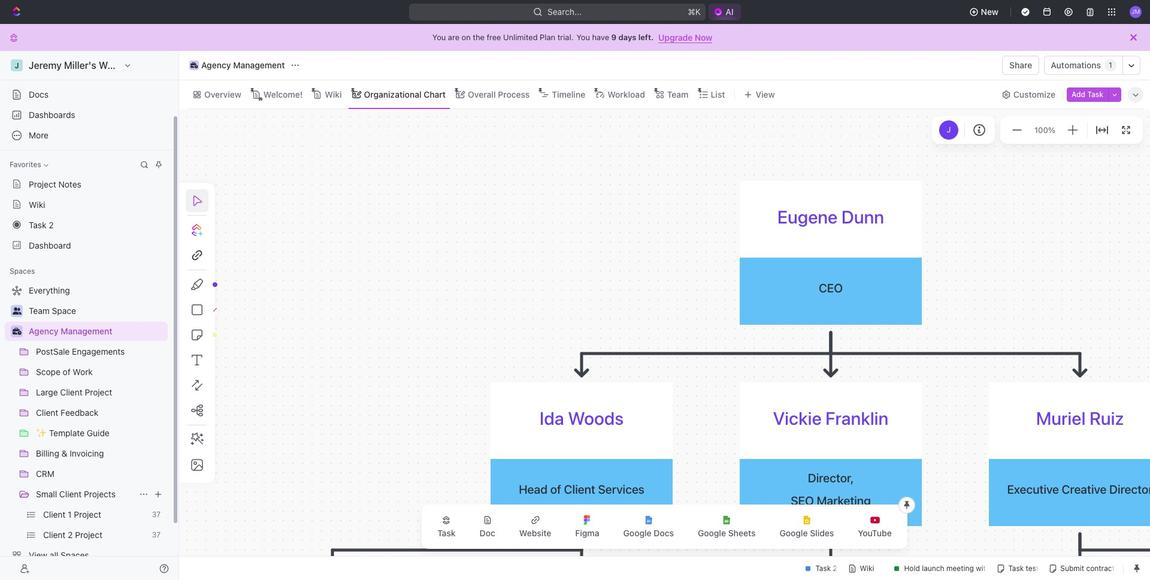 Task type: locate. For each thing, give the bounding box(es) containing it.
0 horizontal spatial agency
[[29, 326, 58, 336]]

0 vertical spatial agency
[[201, 60, 231, 70]]

1 vertical spatial task
[[438, 528, 456, 538]]

0 vertical spatial task
[[1088, 90, 1104, 99]]

you are on the free unlimited plan trial. you have 9 days left. upgrade now
[[433, 32, 713, 42]]

37
[[152, 510, 161, 519], [152, 530, 161, 539]]

0 vertical spatial docs
[[29, 89, 49, 99]]

0 vertical spatial business time image
[[190, 62, 198, 68]]

scope of work link
[[36, 363, 165, 382]]

client down large
[[36, 407, 58, 418]]

view left all
[[29, 550, 47, 560]]

youtube button
[[849, 508, 902, 545]]

0 horizontal spatial wiki link
[[5, 195, 168, 214]]

management inside 'tree'
[[61, 326, 112, 336]]

2 37 from the top
[[152, 530, 161, 539]]

1 horizontal spatial team
[[667, 89, 689, 99]]

0 horizontal spatial 2
[[49, 220, 54, 230]]

list link
[[709, 86, 725, 103]]

client for 1
[[43, 509, 66, 520]]

0 vertical spatial team
[[667, 89, 689, 99]]

1 horizontal spatial agency
[[201, 60, 231, 70]]

view inside view button
[[756, 89, 775, 99]]

2 you from the left
[[577, 32, 590, 42]]

1 vertical spatial agency management
[[29, 326, 112, 336]]

project down scope of work "link"
[[85, 387, 112, 397]]

you
[[433, 32, 446, 42], [577, 32, 590, 42]]

project for large client project
[[85, 387, 112, 397]]

guide
[[87, 428, 110, 438]]

⌘k
[[688, 7, 701, 17]]

0 vertical spatial 2
[[49, 220, 54, 230]]

wiki right welcome!
[[325, 89, 342, 99]]

jm
[[1132, 8, 1140, 15]]

1 google from the left
[[624, 528, 652, 538]]

1 right automations
[[1109, 61, 1113, 70]]

view for view all spaces
[[29, 550, 47, 560]]

0 horizontal spatial you
[[433, 32, 446, 42]]

agency management link up the engagements
[[29, 322, 165, 341]]

0 horizontal spatial business time image
[[12, 328, 21, 335]]

0 vertical spatial agency management
[[201, 60, 285, 70]]

1 horizontal spatial spaces
[[61, 550, 89, 560]]

jeremy miller's workspace, , element
[[11, 59, 23, 71]]

team right user group icon
[[29, 306, 50, 316]]

business time image
[[190, 62, 198, 68], [12, 328, 21, 335]]

2 right ‎task
[[49, 220, 54, 230]]

2 down client 1 project
[[68, 530, 73, 540]]

0 horizontal spatial 1
[[68, 509, 72, 520]]

timeline link
[[550, 86, 586, 103]]

client 2 project link
[[43, 526, 147, 545]]

1 vertical spatial agency management link
[[29, 322, 165, 341]]

client up all
[[43, 530, 66, 540]]

task left doc
[[438, 528, 456, 538]]

projects
[[84, 489, 116, 499]]

new
[[981, 7, 999, 17]]

1 horizontal spatial wiki link
[[323, 86, 342, 103]]

1 horizontal spatial j
[[947, 125, 951, 134]]

2
[[49, 220, 54, 230], [68, 530, 73, 540]]

slides
[[810, 528, 834, 538]]

1 horizontal spatial view
[[756, 89, 775, 99]]

project up view all spaces link at left
[[75, 530, 102, 540]]

2 horizontal spatial google
[[780, 528, 808, 538]]

1 vertical spatial agency
[[29, 326, 58, 336]]

1 vertical spatial wiki
[[29, 199, 45, 209]]

1 vertical spatial team
[[29, 306, 50, 316]]

0 horizontal spatial team
[[29, 306, 50, 316]]

team for team
[[667, 89, 689, 99]]

project
[[29, 179, 56, 189], [85, 387, 112, 397], [74, 509, 101, 520], [75, 530, 102, 540]]

agency down the team space
[[29, 326, 58, 336]]

client down small
[[43, 509, 66, 520]]

project down favorites button
[[29, 179, 56, 189]]

0 vertical spatial wiki link
[[323, 86, 342, 103]]

customize
[[1014, 89, 1056, 99]]

1 vertical spatial 1
[[68, 509, 72, 520]]

docs
[[29, 89, 49, 99], [654, 528, 674, 538]]

client
[[60, 387, 83, 397], [36, 407, 58, 418], [59, 489, 82, 499], [43, 509, 66, 520], [43, 530, 66, 540]]

management up postsale engagements
[[61, 326, 112, 336]]

client 2 project
[[43, 530, 102, 540]]

welcome!
[[264, 89, 303, 99]]

you left "have"
[[577, 32, 590, 42]]

task button
[[428, 508, 465, 545]]

new button
[[965, 2, 1006, 22]]

1 up the client 2 project
[[68, 509, 72, 520]]

organizational chart link
[[362, 86, 446, 103]]

0 vertical spatial management
[[233, 60, 285, 70]]

add
[[1072, 90, 1086, 99]]

dashboards link
[[5, 105, 168, 125]]

workload
[[608, 89, 645, 99]]

1 horizontal spatial you
[[577, 32, 590, 42]]

✨ template guide link
[[36, 424, 165, 443]]

0 horizontal spatial docs
[[29, 89, 49, 99]]

3 google from the left
[[780, 528, 808, 538]]

j
[[15, 61, 19, 70], [947, 125, 951, 134]]

google slides
[[780, 528, 834, 538]]

project notes
[[29, 179, 81, 189]]

business time image inside "sidebar" navigation
[[12, 328, 21, 335]]

2 google from the left
[[698, 528, 726, 538]]

1 vertical spatial business time image
[[12, 328, 21, 335]]

project down small client projects link
[[74, 509, 101, 520]]

agency management link up overview
[[186, 58, 288, 73]]

google left slides
[[780, 528, 808, 538]]

spaces up everything
[[10, 267, 35, 276]]

sidebar navigation
[[0, 51, 182, 580]]

0 vertical spatial spaces
[[10, 267, 35, 276]]

1 horizontal spatial docs
[[654, 528, 674, 538]]

1 vertical spatial 37
[[152, 530, 161, 539]]

agency management up overview
[[201, 60, 285, 70]]

0 vertical spatial 37
[[152, 510, 161, 519]]

wiki
[[325, 89, 342, 99], [29, 199, 45, 209]]

agency up overview
[[201, 60, 231, 70]]

view button
[[740, 86, 779, 103]]

tree
[[5, 281, 168, 580]]

wiki up ‎task
[[29, 199, 45, 209]]

1 vertical spatial j
[[947, 125, 951, 134]]

0 horizontal spatial j
[[15, 61, 19, 70]]

1 inside "sidebar" navigation
[[68, 509, 72, 520]]

0 horizontal spatial management
[[61, 326, 112, 336]]

1 vertical spatial wiki link
[[5, 195, 168, 214]]

0 horizontal spatial wiki
[[29, 199, 45, 209]]

add task
[[1072, 90, 1104, 99]]

agency management down space
[[29, 326, 112, 336]]

google left sheets
[[698, 528, 726, 538]]

team inside "sidebar" navigation
[[29, 306, 50, 316]]

task inside button
[[438, 528, 456, 538]]

have
[[592, 32, 609, 42]]

docs inside "sidebar" navigation
[[29, 89, 49, 99]]

0 vertical spatial wiki
[[325, 89, 342, 99]]

view all spaces link
[[5, 546, 165, 565]]

1 horizontal spatial management
[[233, 60, 285, 70]]

1 horizontal spatial agency management link
[[186, 58, 288, 73]]

task right 'add'
[[1088, 90, 1104, 99]]

small
[[36, 489, 57, 499]]

1 37 from the top
[[152, 510, 161, 519]]

wiki link right welcome!
[[323, 86, 342, 103]]

0 horizontal spatial agency management
[[29, 326, 112, 336]]

wiki inside "sidebar" navigation
[[29, 199, 45, 209]]

0 vertical spatial j
[[15, 61, 19, 70]]

doc button
[[470, 508, 505, 545]]

upgrade now link
[[659, 32, 713, 42]]

0 vertical spatial view
[[756, 89, 775, 99]]

1 vertical spatial spaces
[[61, 550, 89, 560]]

0 horizontal spatial view
[[29, 550, 47, 560]]

workspace
[[99, 60, 148, 71]]

0 horizontal spatial google
[[624, 528, 652, 538]]

wiki link up ‎task 2 'link'
[[5, 195, 168, 214]]

google sheets button
[[688, 508, 765, 545]]

team left list link
[[667, 89, 689, 99]]

1 horizontal spatial google
[[698, 528, 726, 538]]

you left are
[[433, 32, 446, 42]]

management
[[233, 60, 285, 70], [61, 326, 112, 336]]

project notes link
[[5, 174, 168, 194]]

agency management
[[201, 60, 285, 70], [29, 326, 112, 336]]

37 for client 2 project
[[152, 530, 161, 539]]

spaces down the client 2 project
[[61, 550, 89, 560]]

2 inside 'link'
[[49, 220, 54, 230]]

1 vertical spatial 2
[[68, 530, 73, 540]]

1 horizontal spatial wiki
[[325, 89, 342, 99]]

1 vertical spatial management
[[61, 326, 112, 336]]

1 horizontal spatial business time image
[[190, 62, 198, 68]]

plan
[[540, 32, 556, 42]]

overview link
[[202, 86, 241, 103]]

view inside view all spaces link
[[29, 550, 47, 560]]

1 vertical spatial docs
[[654, 528, 674, 538]]

of
[[63, 367, 70, 377]]

search...
[[548, 7, 582, 17]]

spaces
[[10, 267, 35, 276], [61, 550, 89, 560]]

agency management inside "sidebar" navigation
[[29, 326, 112, 336]]

1 vertical spatial view
[[29, 550, 47, 560]]

scope
[[36, 367, 60, 377]]

view right list
[[756, 89, 775, 99]]

client feedback link
[[36, 403, 165, 422]]

feedback
[[61, 407, 98, 418]]

client for 2
[[43, 530, 66, 540]]

1 horizontal spatial 1
[[1109, 61, 1113, 70]]

organizational chart
[[364, 89, 446, 99]]

large
[[36, 387, 58, 397]]

favorites
[[10, 160, 41, 169]]

google for google docs
[[624, 528, 652, 538]]

google
[[624, 528, 652, 538], [698, 528, 726, 538], [780, 528, 808, 538]]

client 1 project link
[[43, 505, 147, 524]]

team space link
[[29, 301, 165, 321]]

1 horizontal spatial task
[[1088, 90, 1104, 99]]

billing
[[36, 448, 59, 458]]

team for team space
[[29, 306, 50, 316]]

google right figma
[[624, 528, 652, 538]]

management up welcome! link
[[233, 60, 285, 70]]

0 horizontal spatial task
[[438, 528, 456, 538]]

tree containing everything
[[5, 281, 168, 580]]

1 horizontal spatial 2
[[68, 530, 73, 540]]

on
[[462, 32, 471, 42]]

wiki link
[[323, 86, 342, 103], [5, 195, 168, 214]]



Task type: vqa. For each thing, say whether or not it's contained in the screenshot.
Team to the top
yes



Task type: describe. For each thing, give the bounding box(es) containing it.
docs link
[[5, 85, 168, 104]]

youtube
[[858, 528, 892, 538]]

j inside "jeremy miller's workspace, ," element
[[15, 61, 19, 70]]

website button
[[510, 508, 561, 545]]

google for google slides
[[780, 528, 808, 538]]

client 1 project
[[43, 509, 101, 520]]

space
[[52, 306, 76, 316]]

project for client 2 project
[[75, 530, 102, 540]]

large client project link
[[36, 383, 165, 402]]

100% button
[[1033, 123, 1058, 137]]

tree inside "sidebar" navigation
[[5, 281, 168, 580]]

dashboard
[[29, 240, 71, 250]]

2 for client
[[68, 530, 73, 540]]

google for google sheets
[[698, 528, 726, 538]]

task inside 'button'
[[1088, 90, 1104, 99]]

0 horizontal spatial agency management link
[[29, 322, 165, 341]]

are
[[448, 32, 460, 42]]

days
[[619, 32, 637, 42]]

chart
[[424, 89, 446, 99]]

crm link
[[36, 464, 165, 484]]

crm
[[36, 469, 55, 479]]

&
[[61, 448, 67, 458]]

spaces inside view all spaces link
[[61, 550, 89, 560]]

google slides button
[[770, 508, 844, 545]]

user group image
[[12, 307, 21, 315]]

0 horizontal spatial spaces
[[10, 267, 35, 276]]

overall process
[[468, 89, 530, 99]]

overall process link
[[466, 86, 530, 103]]

postsale engagements
[[36, 346, 125, 357]]

client up client feedback
[[60, 387, 83, 397]]

agency inside 'tree'
[[29, 326, 58, 336]]

team space
[[29, 306, 76, 316]]

ai
[[726, 7, 734, 17]]

project inside 'link'
[[29, 179, 56, 189]]

project for client 1 project
[[74, 509, 101, 520]]

2 for ‎task
[[49, 220, 54, 230]]

automations
[[1051, 60, 1101, 70]]

dashboard link
[[5, 235, 168, 255]]

the
[[473, 32, 485, 42]]

small client projects
[[36, 489, 116, 499]]

100%
[[1035, 125, 1056, 135]]

doc
[[480, 528, 495, 538]]

37 for client 1 project
[[152, 510, 161, 519]]

all
[[50, 550, 58, 560]]

billing & invoicing
[[36, 448, 104, 458]]

google sheets
[[698, 528, 756, 538]]

left.
[[639, 32, 654, 42]]

✨
[[36, 428, 47, 438]]

more button
[[5, 126, 168, 145]]

upgrade
[[659, 32, 693, 42]]

0 vertical spatial agency management link
[[186, 58, 288, 73]]

0 vertical spatial 1
[[1109, 61, 1113, 70]]

small client projects link
[[36, 485, 134, 504]]

miller's
[[64, 60, 96, 71]]

client for feedback
[[36, 407, 58, 418]]

google docs
[[624, 528, 674, 538]]

postsale
[[36, 346, 70, 357]]

customize button
[[998, 86, 1059, 103]]

work
[[73, 367, 93, 377]]

process
[[498, 89, 530, 99]]

1 you from the left
[[433, 32, 446, 42]]

1 horizontal spatial agency management
[[201, 60, 285, 70]]

jm button
[[1127, 2, 1146, 22]]

workload link
[[605, 86, 645, 103]]

team link
[[665, 86, 689, 103]]

engagements
[[72, 346, 125, 357]]

billing & invoicing link
[[36, 444, 165, 463]]

invoicing
[[70, 448, 104, 458]]

view all spaces
[[29, 550, 89, 560]]

trial.
[[558, 32, 574, 42]]

client up client 1 project
[[59, 489, 82, 499]]

ai button
[[709, 4, 741, 20]]

unlimited
[[503, 32, 538, 42]]

more
[[29, 130, 49, 140]]

docs inside button
[[654, 528, 674, 538]]

‎task 2
[[29, 220, 54, 230]]

organizational
[[364, 89, 422, 99]]

‎task 2 link
[[5, 215, 168, 234]]

everything link
[[5, 281, 165, 300]]

view for view
[[756, 89, 775, 99]]

everything
[[29, 285, 70, 295]]

jeremy miller's workspace
[[29, 60, 148, 71]]

client feedback
[[36, 407, 98, 418]]

‎task
[[29, 220, 46, 230]]

overview
[[204, 89, 241, 99]]

welcome! link
[[261, 86, 303, 103]]

add task button
[[1067, 87, 1109, 102]]

overall
[[468, 89, 496, 99]]

✨ template guide
[[36, 428, 110, 438]]

large client project
[[36, 387, 112, 397]]

free
[[487, 32, 501, 42]]

share
[[1010, 60, 1033, 70]]

sheets
[[728, 528, 756, 538]]

figma button
[[566, 508, 609, 545]]

jeremy
[[29, 60, 62, 71]]



